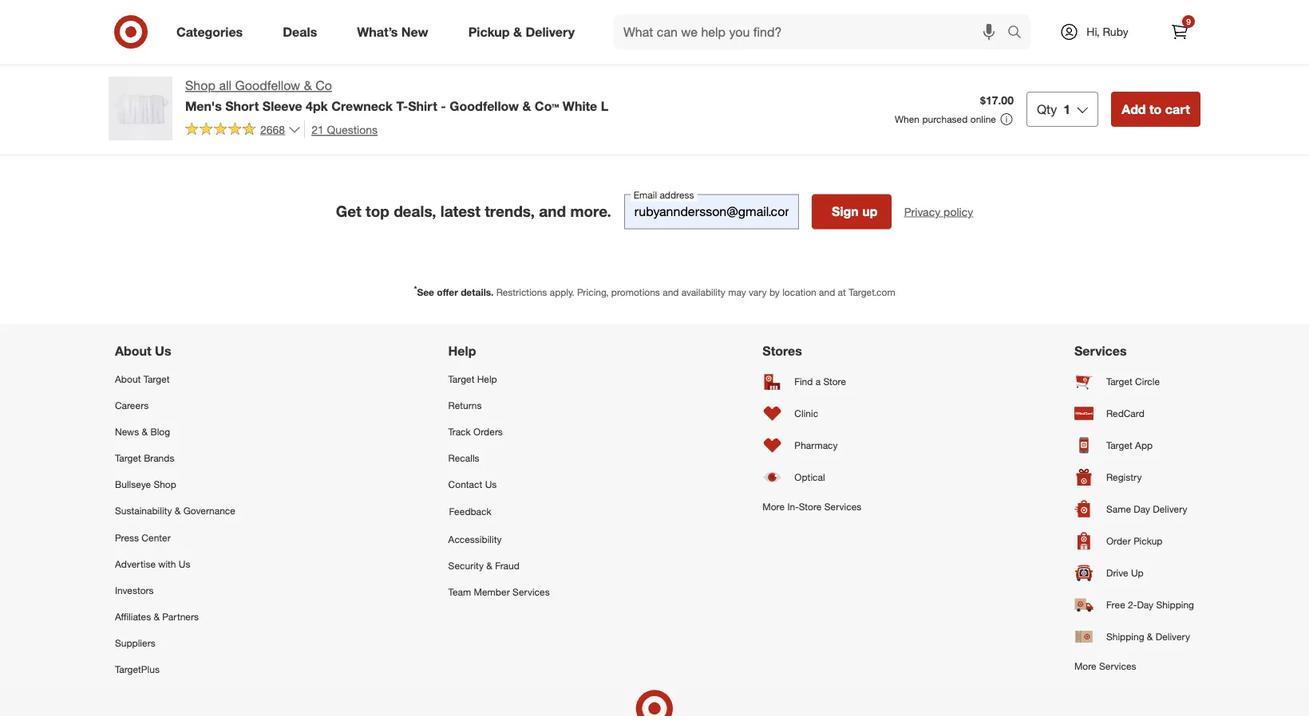Task type: describe. For each thing, give the bounding box(es) containing it.
redcard link
[[1074, 398, 1194, 430]]

advertise
[[115, 559, 156, 571]]

target for target circle
[[1106, 376, 1133, 388]]

about us
[[115, 344, 171, 360]]

& for news & blog
[[142, 427, 148, 438]]

pickup inside "order pickup" link
[[1134, 536, 1163, 548]]

& for security & fraud
[[486, 560, 492, 572]]

2668 link
[[185, 120, 301, 140]]

pharmacy link
[[763, 430, 862, 462]]

white
[[563, 98, 597, 114]]

investors link
[[115, 578, 235, 605]]

up
[[862, 204, 878, 220]]

1 vertical spatial day
[[1137, 600, 1154, 612]]

target app link
[[1074, 430, 1194, 462]]

circle
[[1135, 376, 1160, 388]]

services down the optical link
[[824, 501, 862, 513]]

news & blog
[[115, 427, 170, 438]]

see
[[417, 286, 434, 298]]

privacy
[[904, 205, 940, 219]]

more services link
[[1074, 654, 1194, 680]]

sleeve
[[262, 98, 302, 114]]

get top deals, latest trends, and more.
[[336, 203, 611, 221]]

1 horizontal spatial and
[[663, 286, 679, 298]]

& for affiliates & partners
[[154, 612, 160, 624]]

track orders
[[448, 427, 503, 438]]

shirt
[[408, 98, 437, 114]]

order pickup
[[1106, 536, 1163, 548]]

delivery for same day delivery
[[1153, 504, 1187, 516]]

accessibility link
[[448, 527, 550, 553]]

affiliates & partners
[[115, 612, 199, 624]]

clinic
[[795, 408, 818, 420]]

privacy policy link
[[904, 204, 973, 220]]

qty
[[1037, 101, 1057, 117]]

advertise with us
[[115, 559, 190, 571]]

services down fraud
[[513, 587, 550, 599]]

2 vertical spatial us
[[179, 559, 190, 571]]

governance
[[183, 506, 235, 518]]

vary
[[749, 286, 767, 298]]

may
[[728, 286, 746, 298]]

security & fraud
[[448, 560, 520, 572]]

0 vertical spatial day
[[1134, 504, 1150, 516]]

security
[[448, 560, 484, 572]]

policy
[[944, 205, 973, 219]]

what's
[[357, 24, 398, 40]]

shop all goodfellow & co men's short sleeve 4pk crewneck t-shirt - goodfellow & co™ white l
[[185, 78, 608, 114]]

-
[[441, 98, 446, 114]]

sign
[[832, 204, 859, 220]]

* see offer details. restrictions apply. pricing, promotions and availability may vary by location and at target.com
[[414, 284, 895, 298]]

0 horizontal spatial and
[[539, 203, 566, 221]]

by
[[769, 286, 780, 298]]

find a store
[[795, 376, 846, 388]]

with
[[158, 559, 176, 571]]

get
[[336, 203, 361, 221]]

sign up button
[[812, 195, 891, 230]]

about target link
[[115, 366, 235, 393]]

purchased
[[922, 113, 968, 125]]

advertisement region
[[528, 0, 768, 136]]

1 horizontal spatial shipping
[[1156, 600, 1194, 612]]

0 horizontal spatial goodfellow
[[235, 78, 300, 93]]

us for contact us
[[485, 479, 497, 491]]

categories link
[[163, 14, 263, 49]]

app
[[1135, 440, 1153, 452]]

details.
[[461, 286, 494, 298]]

target brands
[[115, 453, 174, 465]]

fraud
[[495, 560, 520, 572]]

short
[[225, 98, 259, 114]]

& for pickup & delivery
[[513, 24, 522, 40]]

returns
[[448, 400, 482, 412]]

affiliates
[[115, 612, 151, 624]]

find a store link
[[763, 366, 862, 398]]

sustainability & governance link
[[115, 499, 235, 525]]

shipping & delivery
[[1106, 632, 1190, 644]]

us for about us
[[155, 344, 171, 360]]

team member services link
[[448, 580, 550, 606]]

questions
[[327, 122, 378, 136]]

cart
[[1165, 101, 1190, 117]]

team member services
[[448, 587, 550, 599]]

target for target help
[[448, 374, 475, 386]]

services up target circle
[[1074, 344, 1127, 360]]

in-
[[787, 501, 799, 513]]

more for more services
[[1074, 661, 1097, 673]]

registry link
[[1074, 462, 1194, 494]]

target brands link
[[115, 446, 235, 472]]

optical
[[795, 472, 825, 484]]

pricing,
[[577, 286, 609, 298]]

2668
[[260, 122, 285, 136]]

suppliers link
[[115, 631, 235, 657]]

about for about us
[[115, 344, 151, 360]]

t-
[[396, 98, 408, 114]]

target for target app
[[1106, 440, 1133, 452]]

trends,
[[485, 203, 535, 221]]

top
[[366, 203, 389, 221]]

1 vertical spatial shop
[[154, 479, 176, 491]]

sustainability & governance
[[115, 506, 235, 518]]

add
[[1122, 101, 1146, 117]]

promotions
[[611, 286, 660, 298]]

feedback button
[[448, 499, 550, 527]]

location
[[782, 286, 816, 298]]

categories
[[176, 24, 243, 40]]

9
[[1186, 16, 1191, 26]]

free
[[1106, 600, 1125, 612]]

optical link
[[763, 462, 862, 494]]



Task type: locate. For each thing, give the bounding box(es) containing it.
help
[[448, 344, 476, 360], [477, 374, 497, 386]]

& for shipping & delivery
[[1147, 632, 1153, 644]]

1 vertical spatial more
[[1074, 661, 1097, 673]]

about for about target
[[115, 374, 141, 386]]

image of men's short sleeve 4pk crewneck t-shirt - goodfellow & co™ white l image
[[109, 77, 172, 140]]

store down the optical link
[[799, 501, 822, 513]]

at
[[838, 286, 846, 298]]

recalls link
[[448, 446, 550, 472]]

0 horizontal spatial store
[[799, 501, 822, 513]]

us up about target link
[[155, 344, 171, 360]]

goodfellow right -
[[450, 98, 519, 114]]

delivery down free 2-day shipping
[[1156, 632, 1190, 644]]

target down about us
[[143, 374, 170, 386]]

target
[[143, 374, 170, 386], [448, 374, 475, 386], [1106, 376, 1133, 388], [1106, 440, 1133, 452], [115, 453, 141, 465]]

21 questions link
[[304, 120, 378, 139]]

accessibility
[[448, 534, 502, 546]]

target left circle
[[1106, 376, 1133, 388]]

0 vertical spatial shipping
[[1156, 600, 1194, 612]]

center
[[142, 532, 171, 544]]

men's
[[185, 98, 222, 114]]

add to cart button
[[1111, 92, 1201, 127]]

21
[[311, 122, 324, 136]]

targetplus
[[115, 665, 160, 677]]

all
[[219, 78, 232, 93]]

pharmacy
[[795, 440, 838, 452]]

1 horizontal spatial us
[[179, 559, 190, 571]]

security & fraud link
[[448, 553, 550, 580]]

sustainability
[[115, 506, 172, 518]]

target app
[[1106, 440, 1153, 452]]

target down news
[[115, 453, 141, 465]]

track orders link
[[448, 419, 550, 446]]

target.com
[[849, 286, 895, 298]]

1 horizontal spatial store
[[823, 376, 846, 388]]

What can we help you find? suggestions appear below search field
[[614, 14, 1011, 49]]

co™
[[535, 98, 559, 114]]

1 vertical spatial goodfellow
[[450, 98, 519, 114]]

more down shipping & delivery link
[[1074, 661, 1097, 673]]

us right the "contact"
[[485, 479, 497, 491]]

1 horizontal spatial pickup
[[1134, 536, 1163, 548]]

ruby
[[1103, 25, 1128, 39]]

pickup
[[468, 24, 510, 40], [1134, 536, 1163, 548]]

day right free
[[1137, 600, 1154, 612]]

2 about from the top
[[115, 374, 141, 386]]

team
[[448, 587, 471, 599]]

drive
[[1106, 568, 1128, 580]]

0 vertical spatial delivery
[[526, 24, 575, 40]]

qty 1
[[1037, 101, 1071, 117]]

search button
[[1000, 14, 1039, 53]]

target left the app
[[1106, 440, 1133, 452]]

0 vertical spatial store
[[823, 376, 846, 388]]

target: expect more. pay less. image
[[430, 684, 879, 717]]

crewneck
[[331, 98, 393, 114]]

what's new link
[[343, 14, 448, 49]]

store for in-
[[799, 501, 822, 513]]

careers link
[[115, 393, 235, 419]]

sign up
[[832, 204, 878, 220]]

member
[[474, 587, 510, 599]]

registry
[[1106, 472, 1142, 484]]

more left in-
[[763, 501, 785, 513]]

shipping up shipping & delivery
[[1156, 600, 1194, 612]]

shop up men's
[[185, 78, 215, 93]]

more services
[[1074, 661, 1136, 673]]

0 vertical spatial shop
[[185, 78, 215, 93]]

None text field
[[624, 195, 799, 230]]

day right same
[[1134, 504, 1150, 516]]

shipping & delivery link
[[1074, 622, 1194, 654]]

target up returns
[[448, 374, 475, 386]]

deals
[[283, 24, 317, 40]]

press center link
[[115, 525, 235, 552]]

1 vertical spatial about
[[115, 374, 141, 386]]

& for sustainability & governance
[[175, 506, 181, 518]]

up
[[1131, 568, 1144, 580]]

hi, ruby
[[1087, 25, 1128, 39]]

suppliers
[[115, 638, 155, 650]]

restrictions
[[496, 286, 547, 298]]

1 horizontal spatial help
[[477, 374, 497, 386]]

0 vertical spatial pickup
[[468, 24, 510, 40]]

shop
[[185, 78, 215, 93], [154, 479, 176, 491]]

free 2-day shipping
[[1106, 600, 1194, 612]]

availability
[[682, 286, 726, 298]]

delivery for shipping & delivery
[[1156, 632, 1190, 644]]

target help link
[[448, 366, 550, 393]]

more inside more in-store services link
[[763, 501, 785, 513]]

pickup right new
[[468, 24, 510, 40]]

pickup inside pickup & delivery link
[[468, 24, 510, 40]]

find
[[795, 376, 813, 388]]

2 vertical spatial delivery
[[1156, 632, 1190, 644]]

help up target help
[[448, 344, 476, 360]]

services
[[1074, 344, 1127, 360], [824, 501, 862, 513], [513, 587, 550, 599], [1099, 661, 1136, 673]]

target circle
[[1106, 376, 1160, 388]]

track
[[448, 427, 471, 438]]

& inside 'link'
[[175, 506, 181, 518]]

deals link
[[269, 14, 337, 49]]

2 horizontal spatial us
[[485, 479, 497, 491]]

1 horizontal spatial shop
[[185, 78, 215, 93]]

and left more.
[[539, 203, 566, 221]]

about up careers
[[115, 374, 141, 386]]

store for a
[[823, 376, 846, 388]]

shipping
[[1156, 600, 1194, 612], [1106, 632, 1144, 644]]

1 horizontal spatial goodfellow
[[450, 98, 519, 114]]

bullseye shop link
[[115, 472, 235, 499]]

1 vertical spatial help
[[477, 374, 497, 386]]

brands
[[144, 453, 174, 465]]

0 vertical spatial help
[[448, 344, 476, 360]]

2 horizontal spatial and
[[819, 286, 835, 298]]

more for more in-store services
[[763, 501, 785, 513]]

pickup & delivery link
[[455, 14, 595, 49]]

1 about from the top
[[115, 344, 151, 360]]

goodfellow up 'sleeve'
[[235, 78, 300, 93]]

and left availability
[[663, 286, 679, 298]]

investors
[[115, 585, 154, 597]]

drive up
[[1106, 568, 1144, 580]]

9 link
[[1162, 14, 1197, 49]]

redcard
[[1106, 408, 1145, 420]]

1 vertical spatial store
[[799, 501, 822, 513]]

target for target brands
[[115, 453, 141, 465]]

0 horizontal spatial help
[[448, 344, 476, 360]]

hi,
[[1087, 25, 1100, 39]]

bullseye shop
[[115, 479, 176, 491]]

offer
[[437, 286, 458, 298]]

delivery for pickup & delivery
[[526, 24, 575, 40]]

more in-store services link
[[763, 494, 862, 521]]

services down shipping & delivery link
[[1099, 661, 1136, 673]]

21 questions
[[311, 122, 378, 136]]

apply.
[[550, 286, 574, 298]]

delivery up co™
[[526, 24, 575, 40]]

new
[[401, 24, 428, 40]]

1 vertical spatial pickup
[[1134, 536, 1163, 548]]

about up about target
[[115, 344, 151, 360]]

targetplus link
[[115, 657, 235, 684]]

0 horizontal spatial more
[[763, 501, 785, 513]]

target inside 'link'
[[1106, 376, 1133, 388]]

0 vertical spatial more
[[763, 501, 785, 513]]

0 vertical spatial us
[[155, 344, 171, 360]]

about target
[[115, 374, 170, 386]]

clinic link
[[763, 398, 862, 430]]

1 vertical spatial delivery
[[1153, 504, 1187, 516]]

and left at at the top of page
[[819, 286, 835, 298]]

0 horizontal spatial shop
[[154, 479, 176, 491]]

1 vertical spatial us
[[485, 479, 497, 491]]

$17.00
[[980, 93, 1014, 107]]

more inside more services link
[[1074, 661, 1097, 673]]

drive up link
[[1074, 558, 1194, 590]]

shipping up more services link
[[1106, 632, 1144, 644]]

contact us
[[448, 479, 497, 491]]

0 vertical spatial goodfellow
[[235, 78, 300, 93]]

0 horizontal spatial us
[[155, 344, 171, 360]]

store right a
[[823, 376, 846, 388]]

&
[[513, 24, 522, 40], [304, 78, 312, 93], [522, 98, 531, 114], [142, 427, 148, 438], [175, 506, 181, 518], [486, 560, 492, 572], [154, 612, 160, 624], [1147, 632, 1153, 644]]

delivery up order pickup
[[1153, 504, 1187, 516]]

latest
[[440, 203, 480, 221]]

shop down brands
[[154, 479, 176, 491]]

help up returns link at bottom
[[477, 374, 497, 386]]

0 vertical spatial about
[[115, 344, 151, 360]]

us right with in the left bottom of the page
[[179, 559, 190, 571]]

1 horizontal spatial more
[[1074, 661, 1097, 673]]

delivery
[[526, 24, 575, 40], [1153, 504, 1187, 516], [1156, 632, 1190, 644]]

0 horizontal spatial pickup
[[468, 24, 510, 40]]

deals,
[[394, 203, 436, 221]]

shop inside "shop all goodfellow & co men's short sleeve 4pk crewneck t-shirt - goodfellow & co™ white l"
[[185, 78, 215, 93]]

press center
[[115, 532, 171, 544]]

4pk
[[306, 98, 328, 114]]

pickup right order
[[1134, 536, 1163, 548]]

more.
[[570, 203, 611, 221]]

1 vertical spatial shipping
[[1106, 632, 1144, 644]]

us
[[155, 344, 171, 360], [485, 479, 497, 491], [179, 559, 190, 571]]

0 horizontal spatial shipping
[[1106, 632, 1144, 644]]

same
[[1106, 504, 1131, 516]]



Task type: vqa. For each thing, say whether or not it's contained in the screenshot.
details.
yes



